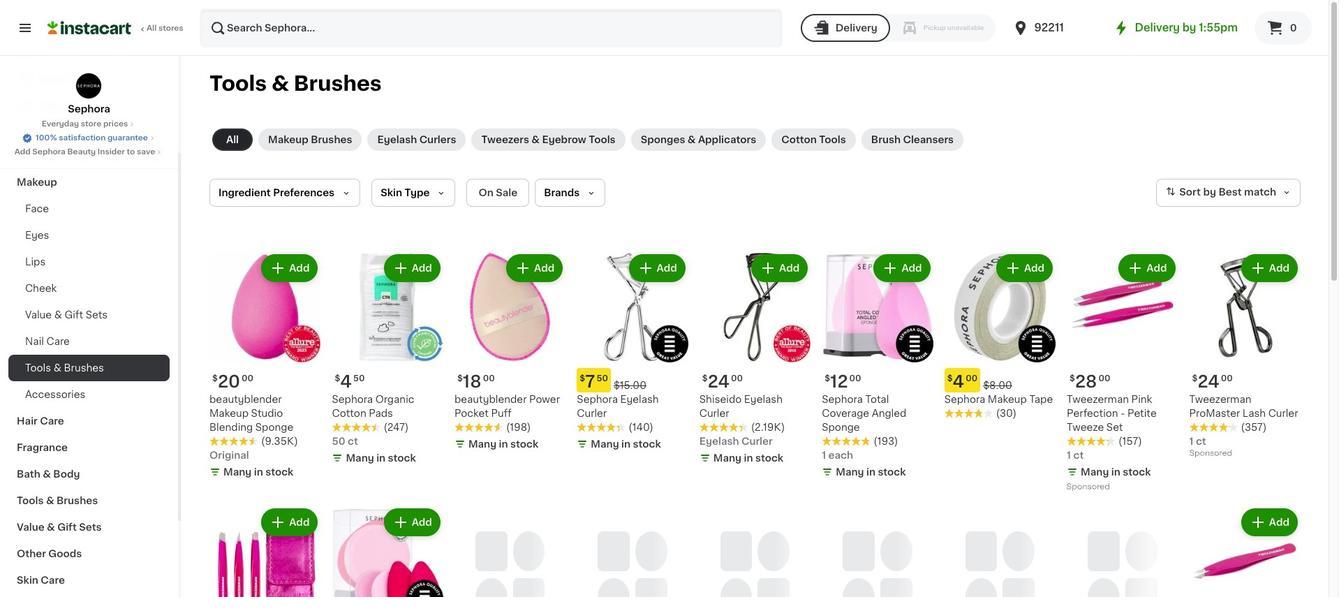 Task type: locate. For each thing, give the bounding box(es) containing it.
1 vertical spatial cotton
[[332, 409, 366, 419]]

applicators
[[698, 135, 756, 145]]

shop
[[39, 45, 65, 55]]

sephora total coverage angled sponge
[[822, 395, 907, 433]]

0 vertical spatial sponsored badge image
[[1190, 450, 1232, 458]]

skin left type
[[381, 188, 402, 198]]

makeup brushes
[[268, 135, 352, 145]]

2 00 from the left
[[850, 375, 862, 383]]

00 for eyelash
[[731, 375, 743, 383]]

0 horizontal spatial all
[[147, 24, 157, 32]]

$ for beautyblender power pocket puff
[[457, 375, 463, 383]]

1 vertical spatial value & gift sets link
[[8, 514, 170, 541]]

& right bath
[[43, 469, 51, 479]]

in down (157)
[[1112, 468, 1121, 477]]

eyelash down shiseido eyelash curler
[[700, 437, 739, 447]]

value & gift sets link up nail care
[[8, 302, 170, 328]]

(140)
[[629, 423, 654, 433]]

$ up sephora eyelash curler on the bottom of the page
[[580, 375, 585, 383]]

00 up shiseido at the right
[[731, 375, 743, 383]]

6 00 from the left
[[966, 375, 978, 383]]

sponges
[[641, 135, 685, 145]]

brushes
[[294, 73, 382, 94], [311, 135, 352, 145], [64, 363, 104, 373], [57, 496, 98, 506]]

6 $ from the left
[[457, 375, 463, 383]]

petite
[[1128, 409, 1157, 419]]

tools right 'eyebrow'
[[589, 135, 616, 145]]

0 vertical spatial gift
[[65, 310, 83, 320]]

0 vertical spatial care
[[46, 337, 70, 346]]

1 horizontal spatial by
[[1204, 187, 1217, 197]]

1 ct for 28
[[1067, 451, 1084, 461]]

promaster
[[1190, 409, 1240, 419]]

00 left "$8.00"
[[966, 375, 978, 383]]

0 vertical spatial all
[[147, 24, 157, 32]]

skin inside dropdown button
[[381, 188, 402, 198]]

& down bath & body
[[46, 496, 54, 506]]

$ up shiseido at the right
[[702, 375, 708, 383]]

sephora inside sephora total coverage angled sponge
[[822, 395, 863, 405]]

beautyblender down $ 20 00
[[210, 395, 282, 405]]

1 vertical spatial 1 ct
[[1067, 451, 1084, 461]]

$ up 'pocket'
[[457, 375, 463, 383]]

care inside skin care link
[[41, 575, 65, 585]]

1 tools & brushes link from the top
[[8, 355, 170, 381]]

1 vertical spatial gift
[[57, 522, 77, 532]]

many in stock down eyelash curler
[[714, 454, 784, 463]]

in down (193) at the bottom right
[[867, 468, 876, 477]]

1 tweezerman from the left
[[1067, 395, 1129, 405]]

4 for 4
[[340, 374, 352, 390]]

many down 50 ct on the bottom of page
[[346, 454, 374, 463]]

all for all stores
[[147, 24, 157, 32]]

1 vertical spatial skin
[[17, 575, 38, 585]]

curler down 7
[[577, 409, 607, 419]]

sponges & applicators
[[641, 135, 756, 145]]

many in stock down (193) at the bottom right
[[836, 468, 906, 477]]

1 vertical spatial tools & brushes
[[25, 363, 104, 373]]

sets up nail care link
[[86, 310, 108, 320]]

$ for tweezerman promaster lash curler
[[1193, 375, 1198, 383]]

makeup brushes link
[[258, 129, 362, 151]]

in for 24
[[744, 454, 753, 463]]

care right hair
[[40, 416, 64, 426]]

sephora inside sephora eyelash curler
[[577, 395, 618, 405]]

power
[[529, 395, 560, 405]]

many in stock for 24
[[714, 454, 784, 463]]

$ inside $ 12 00
[[825, 375, 830, 383]]

eyelash up (2.19k)
[[744, 395, 783, 405]]

2 horizontal spatial ct
[[1196, 437, 1207, 447]]

5 00 from the left
[[731, 375, 743, 383]]

type
[[405, 188, 430, 198]]

20
[[218, 374, 240, 390]]

sephora
[[68, 104, 110, 114], [32, 148, 66, 156], [332, 395, 373, 405], [577, 395, 618, 405], [822, 395, 863, 405], [945, 395, 986, 405]]

$ inside $ 20 00
[[212, 375, 218, 383]]

beautyblender makeup studio blending sponge
[[210, 395, 293, 433]]

sephora for sephora
[[68, 104, 110, 114]]

many down sephora eyelash curler on the bottom of the page
[[591, 440, 619, 449]]

00 right 18
[[483, 375, 495, 383]]

on
[[479, 188, 494, 198]]

0 horizontal spatial 1 ct
[[1067, 451, 1084, 461]]

& left 'eyebrow'
[[532, 135, 540, 145]]

value & gift sets link up the goods
[[8, 514, 170, 541]]

stock down (9.35k)
[[265, 468, 294, 477]]

24 for tweezerman
[[1198, 374, 1220, 390]]

1 horizontal spatial 50
[[353, 375, 365, 383]]

(247)
[[384, 423, 409, 433]]

2 $ from the left
[[335, 375, 340, 383]]

sponge inside sephora total coverage angled sponge
[[822, 423, 860, 433]]

1 beautyblender from the left
[[210, 395, 282, 405]]

beautyblender for 18
[[455, 395, 527, 405]]

2 horizontal spatial 1
[[1190, 437, 1194, 447]]

1 vertical spatial care
[[40, 416, 64, 426]]

eyelash down $15.00
[[621, 395, 659, 405]]

1 horizontal spatial ct
[[1074, 451, 1084, 461]]

care for skin care
[[41, 575, 65, 585]]

0 vertical spatial tools & brushes link
[[8, 355, 170, 381]]

0 vertical spatial value & gift sets link
[[8, 302, 170, 328]]

0 horizontal spatial sponge
[[255, 423, 293, 433]]

24 up promaster at right bottom
[[1198, 374, 1220, 390]]

sephora logo image
[[76, 73, 102, 99]]

care inside nail care link
[[46, 337, 70, 346]]

sets for first value & gift sets link from the top
[[86, 310, 108, 320]]

1 horizontal spatial 1 ct
[[1190, 437, 1207, 447]]

2 horizontal spatial 50
[[597, 375, 608, 383]]

★★★★★
[[945, 409, 994, 419], [945, 409, 994, 419], [332, 423, 381, 433], [332, 423, 381, 433], [577, 423, 626, 433], [577, 423, 626, 433], [455, 423, 503, 433], [455, 423, 503, 433], [700, 423, 748, 433], [700, 423, 748, 433], [1190, 423, 1239, 433], [1190, 423, 1239, 433], [210, 437, 258, 447], [210, 437, 258, 447], [822, 437, 871, 447], [822, 437, 871, 447], [1067, 437, 1116, 447], [1067, 437, 1116, 447]]

sephora inside $ 4 00 $8.00 sephora makeup tape
[[945, 395, 986, 405]]

$ 24 00 up promaster at right bottom
[[1193, 374, 1233, 390]]

tweezerman inside tweezerman pink perfection - petite tweeze set
[[1067, 395, 1129, 405]]

other
[[17, 549, 46, 559]]

delivery for delivery
[[836, 23, 878, 33]]

skin for skin care
[[17, 575, 38, 585]]

sponsored badge image for 28
[[1067, 483, 1109, 491]]

tweezerman inside tweezerman promaster lash curler
[[1190, 395, 1252, 405]]

(198)
[[506, 423, 531, 433]]

tools & brushes up makeup brushes link
[[210, 73, 382, 94]]

7 $ from the left
[[702, 375, 708, 383]]

care inside hair care link
[[40, 416, 64, 426]]

0 horizontal spatial 24
[[708, 374, 730, 390]]

4 for sephora makeup tape
[[953, 374, 965, 390]]

$ up coverage
[[825, 375, 830, 383]]

$ 12 00
[[825, 374, 862, 390]]

eyes link
[[8, 222, 170, 249]]

1 ct for 24
[[1190, 437, 1207, 447]]

brush cleansers link
[[862, 129, 964, 151]]

$ left "$8.00"
[[947, 375, 953, 383]]

all for all
[[226, 135, 239, 145]]

tools & brushes link up accessories
[[8, 355, 170, 381]]

gift for first value & gift sets link from the top
[[65, 310, 83, 320]]

stock down (140)
[[633, 440, 661, 449]]

1 vertical spatial sponsored badge image
[[1067, 483, 1109, 491]]

50 for 4
[[353, 375, 365, 383]]

value up other
[[17, 522, 44, 532]]

3 $ from the left
[[580, 375, 585, 383]]

puff
[[491, 409, 512, 419]]

ct for 24
[[1196, 437, 1207, 447]]

value for second value & gift sets link from the top of the page
[[17, 522, 44, 532]]

sponsored badge image for 24
[[1190, 450, 1232, 458]]

1 horizontal spatial $ 24 00
[[1193, 374, 1233, 390]]

$ for sephora organic cotton pads
[[335, 375, 340, 383]]

sephora down $ 4 50
[[332, 395, 373, 405]]

makeup up blending
[[210, 409, 249, 419]]

beautyblender inside the beautyblender power pocket puff
[[455, 395, 527, 405]]

value & gift sets up the goods
[[17, 522, 102, 532]]

ingredient preferences button
[[210, 179, 360, 207]]

2 value & gift sets link from the top
[[8, 514, 170, 541]]

many
[[591, 440, 619, 449], [469, 440, 497, 449], [346, 454, 374, 463], [714, 454, 742, 463], [223, 468, 252, 477], [836, 468, 864, 477], [1081, 468, 1109, 477]]

1 down tweeze
[[1067, 451, 1071, 461]]

7 00 from the left
[[1221, 375, 1233, 383]]

5 $ from the left
[[1070, 375, 1075, 383]]

everyday store prices
[[42, 120, 128, 128]]

1 vertical spatial all
[[226, 135, 239, 145]]

eyelash curlers link
[[368, 129, 466, 151]]

$ 4 00 $8.00 sephora makeup tape
[[945, 374, 1053, 405]]

0 horizontal spatial by
[[1183, 22, 1197, 33]]

24 up shiseido at the right
[[708, 374, 730, 390]]

product group containing 12
[[822, 251, 933, 482]]

tweezerman for 28
[[1067, 395, 1129, 405]]

in down (247)
[[377, 454, 386, 463]]

buy it again link
[[8, 64, 170, 92]]

many in stock for 28
[[1081, 468, 1151, 477]]

sephora down $ 7 50
[[577, 395, 618, 405]]

$ 18 00
[[457, 374, 495, 390]]

face link
[[8, 196, 170, 222]]

00 inside $ 28 00
[[1099, 375, 1111, 383]]

Search field
[[201, 10, 781, 46]]

tools
[[210, 73, 267, 94], [589, 135, 616, 145], [819, 135, 846, 145], [25, 363, 51, 373], [17, 496, 44, 506]]

0 horizontal spatial 4
[[340, 374, 352, 390]]

00 inside $ 20 00
[[242, 375, 253, 383]]

many for 28
[[1081, 468, 1109, 477]]

$ 24 00 for tweezerman
[[1193, 374, 1233, 390]]

shiseido
[[700, 395, 742, 405]]

0 horizontal spatial sponsored badge image
[[1067, 483, 1109, 491]]

gift up the goods
[[57, 522, 77, 532]]

by
[[1183, 22, 1197, 33], [1204, 187, 1217, 197]]

sephora down 100%
[[32, 148, 66, 156]]

100%
[[36, 134, 57, 142]]

stock down (198)
[[511, 440, 539, 449]]

2 vertical spatial care
[[41, 575, 65, 585]]

0 horizontal spatial $ 24 00
[[702, 374, 743, 390]]

value for first value & gift sets link from the top
[[25, 310, 52, 320]]

1
[[1190, 437, 1194, 447], [822, 451, 826, 461], [1067, 451, 1071, 461]]

in for 20
[[254, 468, 263, 477]]

8 $ from the left
[[947, 375, 953, 383]]

0 vertical spatial 1 ct
[[1190, 437, 1207, 447]]

0 vertical spatial value & gift sets
[[25, 310, 108, 320]]

$
[[212, 375, 218, 383], [335, 375, 340, 383], [580, 375, 585, 383], [825, 375, 830, 383], [1070, 375, 1075, 383], [457, 375, 463, 383], [702, 375, 708, 383], [947, 375, 953, 383], [1193, 375, 1198, 383]]

1 horizontal spatial 4
[[953, 374, 965, 390]]

many in stock
[[591, 440, 661, 449], [469, 440, 539, 449], [346, 454, 416, 463], [714, 454, 784, 463], [223, 468, 294, 477], [836, 468, 906, 477], [1081, 468, 1151, 477]]

brushes up preferences
[[311, 135, 352, 145]]

sponsored badge image down tweeze
[[1067, 483, 1109, 491]]

0 horizontal spatial beautyblender
[[210, 395, 282, 405]]

sephora organic cotton pads
[[332, 395, 415, 419]]

1 for 28
[[1067, 451, 1071, 461]]

care right 'nail'
[[46, 337, 70, 346]]

value down cheek
[[25, 310, 52, 320]]

50 up the sephora organic cotton pads
[[353, 375, 365, 383]]

4 inside $ 4 00 $8.00 sephora makeup tape
[[953, 374, 965, 390]]

& right sponges
[[688, 135, 696, 145]]

in for 28
[[1112, 468, 1121, 477]]

many in stock down (157)
[[1081, 468, 1151, 477]]

eyelash
[[377, 135, 417, 145], [621, 395, 659, 405], [744, 395, 783, 405], [700, 437, 739, 447]]

pads
[[369, 409, 393, 419]]

3 00 from the left
[[1099, 375, 1111, 383]]

24 for shiseido
[[708, 374, 730, 390]]

many down eyelash curler
[[714, 454, 742, 463]]

sponge inside beautyblender makeup studio blending sponge
[[255, 423, 293, 433]]

0 vertical spatial skin
[[381, 188, 402, 198]]

tools & brushes for second tools & brushes link from the bottom
[[25, 363, 104, 373]]

value & gift sets link
[[8, 302, 170, 328], [8, 514, 170, 541]]

2 sponge from the left
[[822, 423, 860, 433]]

sephora up store
[[68, 104, 110, 114]]

None search field
[[200, 8, 783, 47]]

00 right 28
[[1099, 375, 1111, 383]]

1 sponge from the left
[[255, 423, 293, 433]]

0 horizontal spatial 1
[[822, 451, 826, 461]]

0 vertical spatial tools & brushes
[[210, 73, 382, 94]]

ct inside product group
[[1074, 451, 1084, 461]]

eyebrow
[[542, 135, 586, 145]]

ct down tweeze
[[1074, 451, 1084, 461]]

0 vertical spatial cotton
[[782, 135, 817, 145]]

tweezerman up promaster at right bottom
[[1190, 395, 1252, 405]]

1 down promaster at right bottom
[[1190, 437, 1194, 447]]

1 vertical spatial value
[[17, 522, 44, 532]]

$ 24 00 up shiseido at the right
[[702, 374, 743, 390]]

makeup inside $ 4 00 $8.00 sephora makeup tape
[[988, 395, 1027, 405]]

curler inside shiseido eyelash curler
[[700, 409, 730, 419]]

insider
[[98, 148, 125, 156]]

1 24 from the left
[[708, 374, 730, 390]]

2 4 from the left
[[953, 374, 965, 390]]

stock for 28
[[1123, 468, 1151, 477]]

50
[[353, 375, 365, 383], [597, 375, 608, 383], [332, 437, 345, 447]]

0 horizontal spatial delivery
[[836, 23, 878, 33]]

1 $ 24 00 from the left
[[702, 374, 743, 390]]

many for 20
[[223, 468, 252, 477]]

sephora up coverage
[[822, 395, 863, 405]]

tweeze
[[1067, 423, 1104, 433]]

all left stores
[[147, 24, 157, 32]]

1 vertical spatial sets
[[79, 522, 102, 532]]

$ inside $ 4 00 $8.00 sephora makeup tape
[[947, 375, 953, 383]]

(9.35k)
[[261, 437, 298, 447]]

tools & brushes link down the body
[[8, 487, 170, 514]]

2 24 from the left
[[1198, 374, 1220, 390]]

1 horizontal spatial cotton
[[782, 135, 817, 145]]

1 horizontal spatial 24
[[1198, 374, 1220, 390]]

1 left each
[[822, 451, 826, 461]]

stock down (157)
[[1123, 468, 1151, 477]]

4 left "$8.00"
[[953, 374, 965, 390]]

sephora inside the sephora organic cotton pads
[[332, 395, 373, 405]]

4
[[340, 374, 352, 390], [953, 374, 965, 390]]

delivery
[[1135, 22, 1180, 33], [836, 23, 878, 33]]

00 inside "$ 18 00"
[[483, 375, 495, 383]]

4 $ from the left
[[825, 375, 830, 383]]

cheek link
[[8, 275, 170, 302]]

2 beautyblender from the left
[[455, 395, 527, 405]]

tools & brushes down bath & body
[[17, 496, 98, 506]]

1 for 12
[[822, 451, 826, 461]]

instacart logo image
[[47, 20, 131, 36]]

all up ingredient
[[226, 135, 239, 145]]

2 tweezerman from the left
[[1190, 395, 1252, 405]]

tools & brushes link
[[8, 355, 170, 381], [8, 487, 170, 514]]

0 vertical spatial value
[[25, 310, 52, 320]]

100% satisfaction guarantee
[[36, 134, 148, 142]]

00 for power
[[483, 375, 495, 383]]

0 horizontal spatial beauty
[[67, 148, 96, 156]]

beautyblender up the puff
[[455, 395, 527, 405]]

makeup up the face
[[17, 177, 57, 187]]

& up nail care
[[54, 310, 62, 320]]

other goods
[[17, 549, 82, 559]]

delivery inside button
[[836, 23, 878, 33]]

0 horizontal spatial skin
[[17, 575, 38, 585]]

4 up the sephora organic cotton pads
[[340, 374, 352, 390]]

many in stock for 20
[[223, 468, 294, 477]]

makeup
[[268, 135, 309, 145], [17, 177, 57, 187], [988, 395, 1027, 405], [210, 409, 249, 419]]

4 00 from the left
[[483, 375, 495, 383]]

many down each
[[836, 468, 864, 477]]

prices
[[103, 120, 128, 128]]

again
[[71, 73, 98, 83]]

tools down bath
[[17, 496, 44, 506]]

1 00 from the left
[[242, 375, 253, 383]]

50 inside $ 7 50
[[597, 375, 608, 383]]

(357)
[[1241, 423, 1267, 433]]

0 horizontal spatial cotton
[[332, 409, 366, 419]]

goods
[[48, 549, 82, 559]]

bath & body
[[17, 469, 80, 479]]

1 horizontal spatial 1
[[1067, 451, 1071, 461]]

1 vertical spatial by
[[1204, 187, 1217, 197]]

original
[[210, 451, 249, 461]]

2 $ 24 00 from the left
[[1193, 374, 1233, 390]]

stock down (247)
[[388, 454, 416, 463]]

sponsored badge image down promaster at right bottom
[[1190, 450, 1232, 458]]

sponge down coverage
[[822, 423, 860, 433]]

in down (9.35k)
[[254, 468, 263, 477]]

sale
[[496, 188, 518, 198]]

1 vertical spatial value & gift sets
[[17, 522, 102, 532]]

50 ct
[[332, 437, 358, 447]]

0 vertical spatial by
[[1183, 22, 1197, 33]]

Best match Sort by field
[[1157, 179, 1301, 207]]

stock for 24
[[756, 454, 784, 463]]

50 right 7
[[597, 375, 608, 383]]

1 horizontal spatial beauty
[[123, 151, 159, 161]]

1 horizontal spatial sponsored badge image
[[1190, 450, 1232, 458]]

2 tools & brushes link from the top
[[8, 487, 170, 514]]

cheek
[[25, 284, 57, 293]]

1 $ from the left
[[212, 375, 218, 383]]

1 vertical spatial tools & brushes link
[[8, 487, 170, 514]]

many for 24
[[714, 454, 742, 463]]

$ inside "$ 18 00"
[[457, 375, 463, 383]]

eyes
[[25, 230, 49, 240]]

beautyblender
[[210, 395, 282, 405], [455, 395, 527, 405]]

curler right lash
[[1269, 409, 1299, 419]]

$15.00
[[614, 381, 647, 391]]

lists
[[39, 101, 63, 111]]

9 $ from the left
[[1193, 375, 1198, 383]]

1 ct down promaster at right bottom
[[1190, 437, 1207, 447]]

product group
[[210, 251, 321, 482], [332, 251, 443, 468], [455, 251, 566, 454], [577, 251, 688, 454], [700, 251, 811, 468], [822, 251, 933, 482], [945, 251, 1056, 421], [1067, 251, 1179, 495], [1190, 251, 1301, 461], [210, 506, 321, 597], [332, 506, 443, 597], [1190, 506, 1301, 597]]

$ for shiseido eyelash curler
[[702, 375, 708, 383]]

service type group
[[801, 14, 996, 42]]

brands
[[544, 188, 580, 198]]

product group containing 18
[[455, 251, 566, 454]]

ct for 28
[[1074, 451, 1084, 461]]

eyelash inside sephora eyelash curler
[[621, 395, 659, 405]]

00 inside $ 4 00 $8.00 sephora makeup tape
[[966, 375, 978, 383]]

1 horizontal spatial all
[[226, 135, 239, 145]]

all inside "link"
[[226, 135, 239, 145]]

1 horizontal spatial delivery
[[1135, 22, 1180, 33]]

92211 button
[[1012, 8, 1096, 47]]

body
[[53, 469, 80, 479]]

shop link
[[8, 36, 170, 64]]

store
[[81, 120, 101, 128]]

cotton tools
[[782, 135, 846, 145]]

beautyblender inside beautyblender makeup studio blending sponge
[[210, 395, 282, 405]]

$ inside $ 4 50
[[335, 375, 340, 383]]

makeup inside "link"
[[17, 177, 57, 187]]

50 inside $ 4 50
[[353, 375, 365, 383]]

by right sort
[[1204, 187, 1217, 197]]

1 horizontal spatial skin
[[381, 188, 402, 198]]

sponsored badge image
[[1190, 450, 1232, 458], [1067, 483, 1109, 491]]

care down other goods
[[41, 575, 65, 585]]

sets up other goods "link"
[[79, 522, 102, 532]]

1 4 from the left
[[340, 374, 352, 390]]

by inside 'field'
[[1204, 187, 1217, 197]]

sets for second value & gift sets link from the top of the page
[[79, 522, 102, 532]]

many in stock down (247)
[[346, 454, 416, 463]]

0 horizontal spatial ct
[[348, 437, 358, 447]]

2 vertical spatial tools & brushes
[[17, 496, 98, 506]]

$ up beautyblender makeup studio blending sponge
[[212, 375, 218, 383]]

tools & brushes up accessories
[[25, 363, 104, 373]]

gift down cheek link
[[65, 310, 83, 320]]

gift for second value & gift sets link from the top of the page
[[57, 522, 77, 532]]

skin for skin type
[[381, 188, 402, 198]]

curler inside tweezerman promaster lash curler
[[1269, 409, 1299, 419]]

product group containing 7
[[577, 251, 688, 454]]

add
[[14, 148, 31, 156], [289, 263, 310, 273], [412, 263, 432, 273], [534, 263, 555, 273], [657, 263, 677, 273], [779, 263, 800, 273], [902, 263, 922, 273], [1024, 263, 1045, 273], [1147, 263, 1167, 273], [1269, 263, 1290, 273], [289, 518, 310, 528], [412, 518, 432, 528], [1269, 518, 1290, 528]]

$ inside $ 28 00
[[1070, 375, 1075, 383]]

best match
[[1219, 187, 1277, 197]]

brushes up accessories link
[[64, 363, 104, 373]]

1 horizontal spatial tweezerman
[[1190, 395, 1252, 405]]

0 horizontal spatial tweezerman
[[1067, 395, 1129, 405]]

organic
[[375, 395, 415, 405]]

by for delivery
[[1183, 22, 1197, 33]]

50 for 7
[[597, 375, 608, 383]]

1 horizontal spatial beautyblender
[[455, 395, 527, 405]]

00 inside $ 12 00
[[850, 375, 862, 383]]

sponge up (9.35k)
[[255, 423, 293, 433]]

0 vertical spatial sets
[[86, 310, 108, 320]]

1 horizontal spatial sponge
[[822, 423, 860, 433]]



Task type: vqa. For each thing, say whether or not it's contained in the screenshot.


Task type: describe. For each thing, give the bounding box(es) containing it.
it
[[61, 73, 68, 83]]

brushes up makeup brushes link
[[294, 73, 382, 94]]

brush
[[871, 135, 901, 145]]

tweezers & eyebrow tools link
[[472, 129, 625, 151]]

$ for sephora total coverage angled sponge
[[825, 375, 830, 383]]

stock for 20
[[265, 468, 294, 477]]

tweezerman promaster lash curler
[[1190, 395, 1299, 419]]

sephora eyelash curler
[[577, 395, 659, 419]]

$ for beautyblender makeup studio blending sponge
[[212, 375, 218, 383]]

$ for tweezerman pink perfection - petite tweeze set
[[1070, 375, 1075, 383]]

coverage
[[822, 409, 870, 419]]

$ 20 00
[[212, 374, 253, 390]]

eyelash curlers
[[377, 135, 456, 145]]

00 for makeup
[[242, 375, 253, 383]]

tools down 'nail'
[[25, 363, 51, 373]]

many in stock for 12
[[836, 468, 906, 477]]

sephora for sephora eyelash curler
[[577, 395, 618, 405]]

face
[[25, 204, 49, 214]]

lips
[[25, 257, 46, 267]]

beautyblender for 20
[[210, 395, 282, 405]]

1:55pm
[[1199, 22, 1238, 33]]

in down (198)
[[499, 440, 508, 449]]

all link
[[212, 129, 253, 151]]

product group containing 28
[[1067, 251, 1179, 495]]

nail care
[[25, 337, 70, 346]]

many down 'pocket'
[[469, 440, 497, 449]]

(193)
[[874, 437, 898, 447]]

many for 12
[[836, 468, 864, 477]]

1 each
[[822, 451, 853, 461]]

holiday party ready beauty link
[[8, 142, 170, 169]]

blending
[[210, 423, 253, 433]]

sephora for sephora total coverage angled sponge
[[822, 395, 863, 405]]

cotton inside the sephora organic cotton pads
[[332, 409, 366, 419]]

holiday
[[17, 151, 56, 161]]

eyelash inside shiseido eyelash curler
[[744, 395, 783, 405]]

set
[[1107, 423, 1123, 433]]

by for sort
[[1204, 187, 1217, 197]]

18
[[463, 374, 482, 390]]

cotton tools link
[[772, 129, 856, 151]]

(2.19k)
[[751, 423, 785, 433]]

stock for 4
[[388, 454, 416, 463]]

& up accessories
[[54, 363, 61, 373]]

sponge for 12
[[822, 423, 860, 433]]

preferences
[[273, 188, 335, 198]]

ct for 4
[[348, 437, 358, 447]]

makeup inside beautyblender makeup studio blending sponge
[[210, 409, 249, 419]]

ready
[[88, 151, 120, 161]]

0
[[1290, 23, 1297, 33]]

$ inside $ 7 50
[[580, 375, 585, 383]]

$4.00 original price: $8.00 element
[[945, 368, 1056, 393]]

makeup up ingredient preferences dropdown button
[[268, 135, 309, 145]]

delivery by 1:55pm link
[[1113, 20, 1238, 36]]

accessories
[[25, 390, 85, 399]]

in for 12
[[867, 468, 876, 477]]

many in stock down (198)
[[469, 440, 539, 449]]

buy it again
[[39, 73, 98, 83]]

value & gift sets for second value & gift sets link from the top of the page
[[17, 522, 102, 532]]

studio
[[251, 409, 283, 419]]

care for nail care
[[46, 337, 70, 346]]

1 for 24
[[1190, 437, 1194, 447]]

$ 28 00
[[1070, 374, 1111, 390]]

0 horizontal spatial 50
[[332, 437, 345, 447]]

to
[[127, 148, 135, 156]]

sponge for 20
[[255, 423, 293, 433]]

00 for pink
[[1099, 375, 1111, 383]]

tweezerman pink perfection - petite tweeze set
[[1067, 395, 1157, 433]]

value & gift sets for first value & gift sets link from the top
[[25, 310, 108, 320]]

& up makeup brushes link
[[272, 73, 289, 94]]

(30)
[[996, 409, 1017, 419]]

tools up all "link"
[[210, 73, 267, 94]]

stock for 12
[[878, 468, 906, 477]]

00 for promaster
[[1221, 375, 1233, 383]]

perfection
[[1067, 409, 1119, 419]]

eyelash left curlers
[[377, 135, 417, 145]]

in down (140)
[[622, 440, 631, 449]]

everyday store prices link
[[42, 119, 136, 130]]

curlers
[[419, 135, 456, 145]]

delivery for delivery by 1:55pm
[[1135, 22, 1180, 33]]

on sale
[[479, 188, 518, 198]]

tweezers
[[481, 135, 529, 145]]

shiseido eyelash curler
[[700, 395, 783, 419]]

stores
[[158, 24, 183, 32]]

tape
[[1030, 395, 1053, 405]]

party
[[58, 151, 85, 161]]

match
[[1244, 187, 1277, 197]]

nail care link
[[8, 328, 170, 355]]

delivery by 1:55pm
[[1135, 22, 1238, 33]]

cotton inside cotton tools link
[[782, 135, 817, 145]]

skin care link
[[8, 567, 170, 594]]

add sephora beauty insider to save
[[14, 148, 155, 156]]

hair
[[17, 416, 38, 426]]

sephora for sephora organic cotton pads
[[332, 395, 373, 405]]

$ 4 50
[[335, 374, 365, 390]]

brushes down the body
[[57, 496, 98, 506]]

fragrance
[[17, 443, 68, 453]]

buy
[[39, 73, 59, 83]]

in for 4
[[377, 454, 386, 463]]

curler down (2.19k)
[[742, 437, 773, 447]]

$7.50 original price: $15.00 element
[[577, 368, 688, 393]]

brush cleansers
[[871, 135, 954, 145]]

many for 4
[[346, 454, 374, 463]]

sephora link
[[68, 73, 110, 116]]

angled
[[872, 409, 907, 419]]

00 for total
[[850, 375, 862, 383]]

cleansers
[[903, 135, 954, 145]]

curler inside sephora eyelash curler
[[577, 409, 607, 419]]

lips link
[[8, 249, 170, 275]]

brands button
[[535, 179, 606, 207]]

total
[[866, 395, 889, 405]]

tweezerman for 24
[[1190, 395, 1252, 405]]

tweezers & eyebrow tools
[[481, 135, 616, 145]]

many in stock down (140)
[[591, 440, 661, 449]]

pink
[[1132, 395, 1153, 405]]

tools & brushes for first tools & brushes link from the bottom
[[17, 496, 98, 506]]

lists link
[[8, 92, 170, 120]]

tools left the brush
[[819, 135, 846, 145]]

add inside add sephora beauty insider to save link
[[14, 148, 31, 156]]

care for hair care
[[40, 416, 64, 426]]

product group containing 20
[[210, 251, 321, 482]]

beautyblender power pocket puff
[[455, 395, 560, 419]]

save
[[137, 148, 155, 156]]

7
[[585, 374, 595, 390]]

satisfaction
[[59, 134, 106, 142]]

92211
[[1035, 22, 1064, 33]]

many in stock for 4
[[346, 454, 416, 463]]

holiday party ready beauty
[[17, 151, 159, 161]]

$8.00
[[983, 381, 1013, 391]]

skin type button
[[372, 179, 456, 207]]

skin care
[[17, 575, 65, 585]]

& up other goods
[[47, 522, 55, 532]]

-
[[1121, 409, 1125, 419]]

$ 24 00 for shiseido
[[702, 374, 743, 390]]

sort by
[[1180, 187, 1217, 197]]

1 value & gift sets link from the top
[[8, 302, 170, 328]]

all stores link
[[47, 8, 184, 47]]

bath
[[17, 469, 40, 479]]

each
[[829, 451, 853, 461]]

pocket
[[455, 409, 489, 419]]

everyday
[[42, 120, 79, 128]]

all stores
[[147, 24, 183, 32]]



